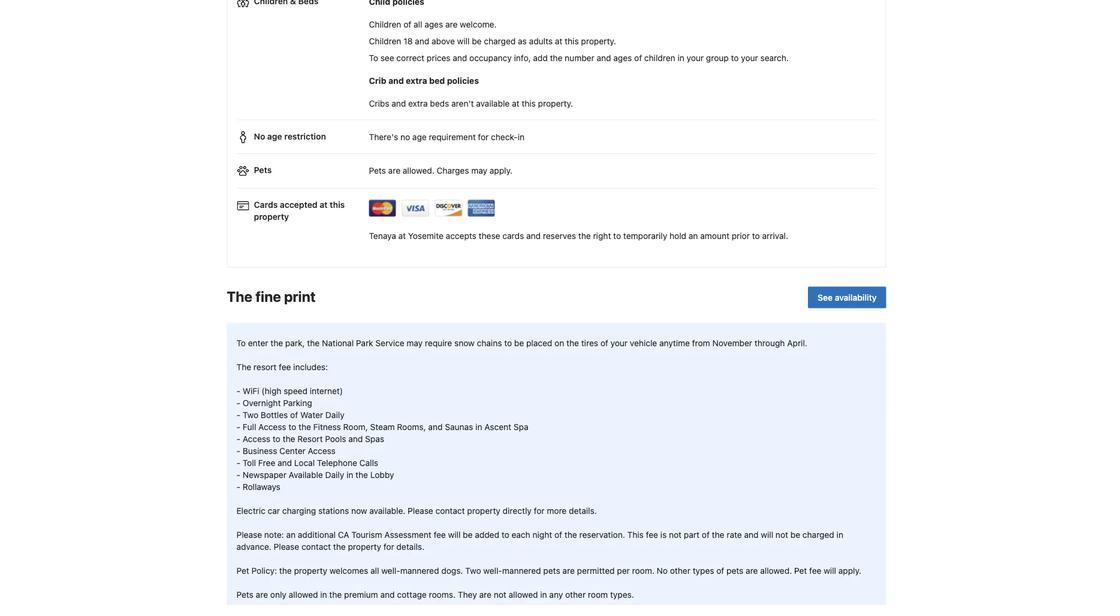 Task type: vqa. For each thing, say whether or not it's contained in the screenshot.
top ages
yes



Task type: locate. For each thing, give the bounding box(es) containing it.
pets
[[544, 566, 561, 576], [727, 566, 744, 576]]

types.
[[611, 590, 634, 600]]

2 horizontal spatial not
[[776, 530, 789, 540]]

this right the accepted
[[330, 200, 345, 210]]

0 horizontal spatial to
[[237, 338, 246, 348]]

access down bottles
[[259, 422, 286, 432]]

details. right more at bottom
[[569, 506, 597, 516]]

mannered up cottage at bottom left
[[401, 566, 439, 576]]

1 vertical spatial please
[[237, 530, 262, 540]]

full
[[243, 422, 256, 432]]

the left resort
[[237, 362, 251, 372]]

0 horizontal spatial apply.
[[490, 166, 513, 176]]

at right the accepted
[[320, 200, 328, 210]]

cards accepted at this property
[[254, 200, 345, 222]]

age right no
[[413, 132, 427, 142]]

1 vertical spatial may
[[407, 338, 423, 348]]

are up above
[[446, 19, 458, 29]]

bottles
[[261, 410, 288, 420]]

this
[[628, 530, 644, 540]]

2 children from the top
[[369, 36, 402, 46]]

additional
[[298, 530, 336, 540]]

for
[[478, 132, 489, 142], [534, 506, 545, 516], [384, 542, 394, 552]]

per
[[617, 566, 630, 576]]

available.
[[370, 506, 406, 516]]

pets right types
[[727, 566, 744, 576]]

the left fine
[[227, 288, 253, 305]]

2 horizontal spatial for
[[534, 506, 545, 516]]

through
[[755, 338, 785, 348]]

1 horizontal spatial charged
[[803, 530, 835, 540]]

and right cards
[[527, 231, 541, 241]]

other right 'any'
[[566, 590, 586, 600]]

accepted payment methods and conditions element
[[237, 194, 877, 221]]

allowed
[[289, 590, 318, 600], [509, 590, 538, 600]]

(high
[[262, 386, 282, 396]]

all up correct
[[414, 19, 423, 29]]

fee
[[279, 362, 291, 372], [434, 530, 446, 540], [646, 530, 659, 540], [810, 566, 822, 576]]

pets up 'any'
[[544, 566, 561, 576]]

pets up cards
[[254, 165, 272, 175]]

not right the is
[[669, 530, 682, 540]]

the up center
[[283, 434, 295, 444]]

1 mannered from the left
[[401, 566, 439, 576]]

details. down the assessment
[[397, 542, 425, 552]]

1 vertical spatial ages
[[614, 53, 632, 63]]

may left require
[[407, 338, 423, 348]]

of inside - wifi (high speed internet) - overnight parking - two bottles of water daily - full access to the fitness room, steam rooms, and saunas in ascent spa - access to the resort pools and spas - business center access - toll free and local telephone calls - newspaper available daily in the lobby - rollaways
[[290, 410, 298, 420]]

for down the assessment
[[384, 542, 394, 552]]

0 vertical spatial property.
[[581, 36, 617, 46]]

3 - from the top
[[237, 410, 241, 420]]

parking
[[283, 398, 312, 408]]

1 horizontal spatial may
[[472, 166, 488, 176]]

available
[[289, 470, 323, 480]]

mastercard image
[[369, 200, 397, 217]]

extra left beds
[[409, 99, 428, 109]]

resort
[[298, 434, 323, 444]]

property. up number
[[581, 36, 617, 46]]

ages up above
[[425, 19, 443, 29]]

room
[[588, 590, 608, 600]]

directly
[[503, 506, 532, 516]]

0 vertical spatial daily
[[326, 410, 345, 420]]

and inside please note: an additional ca tourism assessment fee will be added to each night of the reservation. this fee is not part of the rate and will not be charged in advance. please contact the property for details.
[[745, 530, 759, 540]]

1 - from the top
[[237, 386, 241, 396]]

1 horizontal spatial details.
[[569, 506, 597, 516]]

children
[[369, 19, 402, 29], [369, 36, 402, 46]]

access up business
[[243, 434, 271, 444]]

0 horizontal spatial for
[[384, 542, 394, 552]]

two inside - wifi (high speed internet) - overnight parking - two bottles of water daily - full access to the fitness room, steam rooms, and saunas in ascent spa - access to the resort pools and spas - business center access - toll free and local telephone calls - newspaper available daily in the lobby - rollaways
[[243, 410, 259, 420]]

cribs
[[369, 99, 390, 109]]

tenaya
[[369, 231, 396, 241]]

1 horizontal spatial ages
[[614, 53, 632, 63]]

children for children 18 and above will be charged as adults at this property.
[[369, 36, 402, 46]]

november
[[713, 338, 753, 348]]

the
[[227, 288, 253, 305], [237, 362, 251, 372]]

your left search.
[[742, 53, 759, 63]]

dogs.
[[442, 566, 463, 576]]

two for bottles
[[243, 410, 259, 420]]

there's no age requirement for check-in
[[369, 132, 525, 142]]

two right dogs. at the bottom of the page
[[466, 566, 481, 576]]

1 vertical spatial extra
[[409, 99, 428, 109]]

0 horizontal spatial not
[[494, 590, 507, 600]]

0 horizontal spatial an
[[286, 530, 296, 540]]

print
[[284, 288, 316, 305]]

daily down telephone
[[325, 470, 344, 480]]

of right part
[[702, 530, 710, 540]]

pets for pets are allowed. charges may apply.
[[369, 166, 386, 176]]

snow
[[455, 338, 475, 348]]

2 vertical spatial for
[[384, 542, 394, 552]]

contact inside please note: an additional ca tourism assessment fee will be added to each night of the reservation. this fee is not part of the rate and will not be charged in advance. please contact the property for details.
[[302, 542, 331, 552]]

0 vertical spatial details.
[[569, 506, 597, 516]]

to left "enter"
[[237, 338, 246, 348]]

1 vertical spatial property.
[[538, 99, 573, 109]]

daily up the fitness
[[326, 410, 345, 420]]

charges
[[437, 166, 469, 176]]

the up resort
[[299, 422, 311, 432]]

mannered down please note: an additional ca tourism assessment fee will be added to each night of the reservation. this fee is not part of the rate and will not be charged in advance. please contact the property for details.
[[503, 566, 541, 576]]

age left the restriction
[[267, 131, 282, 141]]

1 horizontal spatial mannered
[[503, 566, 541, 576]]

1 horizontal spatial please
[[274, 542, 299, 552]]

this up to see correct prices and occupancy info, add the number and ages of children in your group to your search.
[[565, 36, 579, 46]]

apply.
[[490, 166, 513, 176], [839, 566, 862, 576]]

0 vertical spatial extra
[[406, 76, 427, 86]]

not
[[669, 530, 682, 540], [776, 530, 789, 540], [494, 590, 507, 600]]

2 horizontal spatial pets
[[369, 166, 386, 176]]

1 vertical spatial children
[[369, 36, 402, 46]]

0 horizontal spatial two
[[243, 410, 259, 420]]

calls
[[360, 458, 379, 468]]

please up the assessment
[[408, 506, 434, 516]]

1 vertical spatial an
[[286, 530, 296, 540]]

the right 'park,'
[[307, 338, 320, 348]]

1 vertical spatial daily
[[325, 470, 344, 480]]

mannered
[[401, 566, 439, 576], [503, 566, 541, 576]]

0 horizontal spatial property.
[[538, 99, 573, 109]]

property. down add
[[538, 99, 573, 109]]

1 vertical spatial charged
[[803, 530, 835, 540]]

pets down there's
[[369, 166, 386, 176]]

extra left bed
[[406, 76, 427, 86]]

1 horizontal spatial pets
[[254, 165, 272, 175]]

2 mannered from the left
[[503, 566, 541, 576]]

0 horizontal spatial all
[[371, 566, 379, 576]]

1 children from the top
[[369, 19, 402, 29]]

18
[[404, 36, 413, 46]]

wifi
[[243, 386, 259, 396]]

this right the available at the top of the page
[[522, 99, 536, 109]]

access down resort
[[308, 446, 336, 456]]

0 horizontal spatial well-
[[382, 566, 401, 576]]

allowed right only
[[289, 590, 318, 600]]

at
[[555, 36, 563, 46], [512, 99, 520, 109], [320, 200, 328, 210], [399, 231, 406, 241]]

not right rate
[[776, 530, 789, 540]]

the left rate
[[712, 530, 725, 540]]

pets are allowed. charges may apply.
[[369, 166, 513, 176]]

2 pet from the left
[[795, 566, 808, 576]]

0 horizontal spatial details.
[[397, 542, 425, 552]]

0 horizontal spatial pets
[[237, 590, 254, 600]]

steam
[[370, 422, 395, 432]]

0 horizontal spatial pets
[[544, 566, 561, 576]]

0 vertical spatial this
[[565, 36, 579, 46]]

ages left children
[[614, 53, 632, 63]]

2 allowed from the left
[[509, 590, 538, 600]]

an right note: on the left bottom of page
[[286, 530, 296, 540]]

number
[[565, 53, 595, 63]]

no
[[401, 132, 410, 142]]

0 horizontal spatial other
[[566, 590, 586, 600]]

the down ca
[[333, 542, 346, 552]]

anytime
[[660, 338, 690, 348]]

your left vehicle
[[611, 338, 628, 348]]

0 vertical spatial to
[[369, 53, 378, 63]]

please down note: on the left bottom of page
[[274, 542, 299, 552]]

1 horizontal spatial allowed.
[[761, 566, 793, 576]]

no left the restriction
[[254, 131, 265, 141]]

0 vertical spatial ages
[[425, 19, 443, 29]]

1 vertical spatial for
[[534, 506, 545, 516]]

1 vertical spatial allowed.
[[761, 566, 793, 576]]

at right tenaya
[[399, 231, 406, 241]]

well-
[[382, 566, 401, 576], [484, 566, 503, 576]]

0 horizontal spatial mannered
[[401, 566, 439, 576]]

from
[[693, 338, 711, 348]]

2 horizontal spatial please
[[408, 506, 434, 516]]

occupancy
[[470, 53, 512, 63]]

accepts
[[446, 231, 477, 241]]

0 vertical spatial for
[[478, 132, 489, 142]]

2 vertical spatial this
[[330, 200, 345, 210]]

two up full
[[243, 410, 259, 420]]

1 vertical spatial no
[[657, 566, 668, 576]]

all right welcomes
[[371, 566, 379, 576]]

0 vertical spatial no
[[254, 131, 265, 141]]

the for the fine print
[[227, 288, 253, 305]]

0 vertical spatial may
[[472, 166, 488, 176]]

amount
[[701, 231, 730, 241]]

each
[[512, 530, 531, 540]]

2 pets from the left
[[727, 566, 744, 576]]

1 horizontal spatial age
[[413, 132, 427, 142]]

allowed left 'any'
[[509, 590, 538, 600]]

0 horizontal spatial pet
[[237, 566, 249, 576]]

1 horizontal spatial no
[[657, 566, 668, 576]]

1 vertical spatial access
[[243, 434, 271, 444]]

cards
[[254, 200, 278, 210]]

and right prices
[[453, 53, 467, 63]]

1 vertical spatial contact
[[302, 542, 331, 552]]

1 horizontal spatial an
[[689, 231, 698, 241]]

property.
[[581, 36, 617, 46], [538, 99, 573, 109]]

1 horizontal spatial pets
[[727, 566, 744, 576]]

1 vertical spatial other
[[566, 590, 586, 600]]

2 vertical spatial please
[[274, 542, 299, 552]]

2 well- from the left
[[484, 566, 503, 576]]

an inside please note: an additional ca tourism assessment fee will be added to each night of the reservation. this fee is not part of the rate and will not be charged in advance. please contact the property for details.
[[286, 530, 296, 540]]

in inside please note: an additional ca tourism assessment fee will be added to each night of the reservation. this fee is not part of the rate and will not be charged in advance. please contact the property for details.
[[837, 530, 844, 540]]

pets down the policy:
[[237, 590, 254, 600]]

reserves
[[543, 231, 576, 241]]

1 vertical spatial two
[[466, 566, 481, 576]]

1 horizontal spatial other
[[670, 566, 691, 576]]

extra for beds
[[409, 99, 428, 109]]

and left cottage at bottom left
[[381, 590, 395, 600]]

0 horizontal spatial allowed
[[289, 590, 318, 600]]

1 horizontal spatial to
[[369, 53, 378, 63]]

be
[[472, 36, 482, 46], [515, 338, 524, 348], [463, 530, 473, 540], [791, 530, 801, 540]]

1 vertical spatial details.
[[397, 542, 425, 552]]

1 horizontal spatial apply.
[[839, 566, 862, 576]]

well- down added
[[484, 566, 503, 576]]

1 vertical spatial the
[[237, 362, 251, 372]]

for left more at bottom
[[534, 506, 545, 516]]

the down more at bottom
[[565, 530, 577, 540]]

2 horizontal spatial this
[[565, 36, 579, 46]]

to
[[732, 53, 739, 63], [614, 231, 622, 241], [753, 231, 760, 241], [505, 338, 512, 348], [289, 422, 296, 432], [273, 434, 281, 444], [502, 530, 510, 540]]

1 horizontal spatial contact
[[436, 506, 465, 516]]

no right room.
[[657, 566, 668, 576]]

please up advance.
[[237, 530, 262, 540]]

other left types
[[670, 566, 691, 576]]

of down parking
[[290, 410, 298, 420]]

well- up cottage at bottom left
[[382, 566, 401, 576]]

park
[[356, 338, 373, 348]]

to for to enter the park, the national park service may require snow chains to be placed on the tires of your vehicle anytime from november through april.
[[237, 338, 246, 348]]

require
[[425, 338, 452, 348]]

advance.
[[237, 542, 272, 552]]

property down cards
[[254, 212, 289, 222]]

0 vertical spatial the
[[227, 288, 253, 305]]

accepted
[[280, 200, 318, 210]]

1 vertical spatial to
[[237, 338, 246, 348]]

please
[[408, 506, 434, 516], [237, 530, 262, 540], [274, 542, 299, 552]]

0 vertical spatial children
[[369, 19, 402, 29]]

an
[[689, 231, 698, 241], [286, 530, 296, 540]]

for left check-
[[478, 132, 489, 142]]

are right they
[[480, 590, 492, 600]]

may right charges
[[472, 166, 488, 176]]

1 horizontal spatial two
[[466, 566, 481, 576]]

extra for bed
[[406, 76, 427, 86]]

age
[[267, 131, 282, 141], [413, 132, 427, 142]]

property down tourism
[[348, 542, 381, 552]]

prior
[[732, 231, 750, 241]]

1 horizontal spatial all
[[414, 19, 423, 29]]

speed
[[284, 386, 308, 396]]

and right rate
[[745, 530, 759, 540]]

0 vertical spatial contact
[[436, 506, 465, 516]]

to left see at top left
[[369, 53, 378, 63]]

1 horizontal spatial pet
[[795, 566, 808, 576]]

tires
[[582, 338, 599, 348]]

an right hold
[[689, 231, 698, 241]]

1 horizontal spatial not
[[669, 530, 682, 540]]

1 vertical spatial this
[[522, 99, 536, 109]]

not right they
[[494, 590, 507, 600]]

children of all ages are welcome.
[[369, 19, 497, 29]]

see
[[818, 293, 833, 302]]

your left group
[[687, 53, 704, 63]]

contact
[[436, 506, 465, 516], [302, 542, 331, 552]]

see availability button
[[809, 287, 887, 308]]

0 vertical spatial charged
[[484, 36, 516, 46]]

and
[[415, 36, 430, 46], [453, 53, 467, 63], [597, 53, 612, 63], [389, 76, 404, 86], [392, 99, 406, 109], [527, 231, 541, 241], [429, 422, 443, 432], [349, 434, 363, 444], [278, 458, 292, 468], [745, 530, 759, 540], [381, 590, 395, 600]]

and right 18
[[415, 36, 430, 46]]

note:
[[264, 530, 284, 540]]

1 horizontal spatial for
[[478, 132, 489, 142]]

0 horizontal spatial contact
[[302, 542, 331, 552]]

to
[[369, 53, 378, 63], [237, 338, 246, 348]]

0 horizontal spatial charged
[[484, 36, 516, 46]]

pets
[[254, 165, 272, 175], [369, 166, 386, 176], [237, 590, 254, 600]]

water
[[300, 410, 323, 420]]

1 horizontal spatial allowed
[[509, 590, 538, 600]]

0 horizontal spatial please
[[237, 530, 262, 540]]



Task type: describe. For each thing, give the bounding box(es) containing it.
property inside cards accepted at this property
[[254, 212, 289, 222]]

free
[[258, 458, 276, 468]]

0 vertical spatial please
[[408, 506, 434, 516]]

to inside please note: an additional ca tourism assessment fee will be added to each night of the reservation. this fee is not part of the rate and will not be charged in advance. please contact the property for details.
[[502, 530, 510, 540]]

assessment
[[385, 530, 432, 540]]

0 horizontal spatial no
[[254, 131, 265, 141]]

to enter the park, the national park service may require snow chains to be placed on the tires of your vehicle anytime from november through april.
[[237, 338, 808, 348]]

5 - from the top
[[237, 434, 241, 444]]

and right the cribs
[[392, 99, 406, 109]]

0 horizontal spatial ages
[[425, 19, 443, 29]]

spas
[[365, 434, 385, 444]]

and down room,
[[349, 434, 363, 444]]

of right tires
[[601, 338, 609, 348]]

0 vertical spatial access
[[259, 422, 286, 432]]

of left children
[[635, 53, 642, 63]]

availability
[[835, 293, 877, 302]]

reservation.
[[580, 530, 625, 540]]

resort
[[254, 362, 277, 372]]

night
[[533, 530, 553, 540]]

the right "on"
[[567, 338, 579, 348]]

electric car charging stations now available. please contact property directly for more details.
[[237, 506, 597, 516]]

pools
[[325, 434, 346, 444]]

hold
[[670, 231, 687, 241]]

group
[[707, 53, 729, 63]]

pets are only allowed in the premium and cottage rooms. they are not allowed in any other room types.
[[237, 590, 634, 600]]

are right types
[[746, 566, 758, 576]]

1 horizontal spatial this
[[522, 99, 536, 109]]

american express image
[[468, 200, 496, 217]]

and left saunas
[[429, 422, 443, 432]]

policies
[[447, 76, 479, 86]]

no age restriction
[[254, 131, 326, 141]]

are left only
[[256, 590, 268, 600]]

children for children of all ages are welcome.
[[369, 19, 402, 29]]

vehicle
[[630, 338, 658, 348]]

internet)
[[310, 386, 343, 396]]

placed
[[527, 338, 553, 348]]

requirement
[[429, 132, 476, 142]]

part
[[684, 530, 700, 540]]

permitted
[[577, 566, 615, 576]]

property up added
[[468, 506, 501, 516]]

of up 18
[[404, 19, 412, 29]]

2 vertical spatial access
[[308, 446, 336, 456]]

spa
[[514, 422, 529, 432]]

details. inside please note: an additional ca tourism assessment fee will be added to each night of the reservation. this fee is not part of the rate and will not be charged in advance. please contact the property for details.
[[397, 542, 425, 552]]

see
[[381, 53, 394, 63]]

1 pet from the left
[[237, 566, 249, 576]]

rate
[[727, 530, 742, 540]]

electric
[[237, 506, 266, 516]]

they
[[458, 590, 477, 600]]

are up 'any'
[[563, 566, 575, 576]]

as
[[518, 36, 527, 46]]

1 well- from the left
[[382, 566, 401, 576]]

the left 'premium'
[[330, 590, 342, 600]]

pets for pets are only allowed in the premium and cottage rooms. they are not allowed in any other room types.
[[237, 590, 254, 600]]

and down center
[[278, 458, 292, 468]]

local
[[294, 458, 315, 468]]

0 horizontal spatial your
[[611, 338, 628, 348]]

the left right on the right of page
[[579, 231, 591, 241]]

2 daily from the top
[[325, 470, 344, 480]]

the left 'park,'
[[271, 338, 283, 348]]

the right the policy:
[[279, 566, 292, 576]]

of right night
[[555, 530, 563, 540]]

on
[[555, 338, 565, 348]]

0 horizontal spatial may
[[407, 338, 423, 348]]

see availability
[[818, 293, 877, 302]]

adults
[[529, 36, 553, 46]]

crib and extra bed policies
[[369, 76, 479, 86]]

rollaways
[[243, 482, 281, 492]]

telephone
[[317, 458, 357, 468]]

rooms.
[[429, 590, 456, 600]]

8 - from the top
[[237, 470, 241, 480]]

any
[[550, 590, 563, 600]]

newspaper
[[243, 470, 287, 480]]

check-
[[491, 132, 518, 142]]

discover image
[[435, 200, 463, 217]]

children
[[645, 53, 676, 63]]

includes:
[[293, 362, 328, 372]]

and right number
[[597, 53, 612, 63]]

7 - from the top
[[237, 458, 241, 468]]

park,
[[285, 338, 305, 348]]

saunas
[[445, 422, 473, 432]]

correct
[[397, 53, 425, 63]]

9 - from the top
[[237, 482, 241, 492]]

available
[[476, 99, 510, 109]]

types
[[693, 566, 715, 576]]

the resort fee includes:
[[237, 362, 328, 372]]

1 vertical spatial all
[[371, 566, 379, 576]]

at right the available at the top of the page
[[512, 99, 520, 109]]

cards
[[503, 231, 524, 241]]

overnight
[[243, 398, 281, 408]]

at inside cards accepted at this property
[[320, 200, 328, 210]]

the fine print
[[227, 288, 316, 305]]

two for well-
[[466, 566, 481, 576]]

0 horizontal spatial age
[[267, 131, 282, 141]]

crib
[[369, 76, 387, 86]]

- wifi (high speed internet) - overnight parking - two bottles of water daily - full access to the fitness room, steam rooms, and saunas in ascent spa - access to the resort pools and spas - business center access - toll free and local telephone calls - newspaper available daily in the lobby - rollaways
[[237, 386, 529, 492]]

2 horizontal spatial your
[[742, 53, 759, 63]]

there's
[[369, 132, 398, 142]]

beds
[[430, 99, 449, 109]]

rooms,
[[397, 422, 426, 432]]

1 pets from the left
[[544, 566, 561, 576]]

welcome.
[[460, 19, 497, 29]]

4 - from the top
[[237, 422, 241, 432]]

the down calls
[[356, 470, 368, 480]]

fitness
[[314, 422, 341, 432]]

1 horizontal spatial your
[[687, 53, 704, 63]]

are down there's
[[388, 166, 401, 176]]

0 vertical spatial all
[[414, 19, 423, 29]]

prices
[[427, 53, 451, 63]]

at right adults
[[555, 36, 563, 46]]

room,
[[343, 422, 368, 432]]

charged inside please note: an additional ca tourism assessment fee will be added to each night of the reservation. this fee is not part of the rate and will not be charged in advance. please contact the property for details.
[[803, 530, 835, 540]]

bed
[[430, 76, 445, 86]]

temporarily
[[624, 231, 668, 241]]

this inside cards accepted at this property
[[330, 200, 345, 210]]

the for the resort fee includes:
[[237, 362, 251, 372]]

policy:
[[252, 566, 277, 576]]

1 daily from the top
[[326, 410, 345, 420]]

1 allowed from the left
[[289, 590, 318, 600]]

visa image
[[402, 200, 430, 217]]

0 vertical spatial an
[[689, 231, 698, 241]]

april.
[[788, 338, 808, 348]]

for inside please note: an additional ca tourism assessment fee will be added to each night of the reservation. this fee is not part of the rate and will not be charged in advance. please contact the property for details.
[[384, 542, 394, 552]]

property down additional
[[294, 566, 327, 576]]

business
[[243, 446, 277, 456]]

more
[[547, 506, 567, 516]]

service
[[376, 338, 405, 348]]

1 horizontal spatial property.
[[581, 36, 617, 46]]

0 horizontal spatial allowed.
[[403, 166, 435, 176]]

0 vertical spatial other
[[670, 566, 691, 576]]

tenaya at yosemite accepts these cards and reserves the right to temporarily hold an amount prior to arrival.
[[369, 231, 789, 241]]

yosemite
[[408, 231, 444, 241]]

is
[[661, 530, 667, 540]]

added
[[475, 530, 500, 540]]

pet policy: the property welcomes all well-mannered dogs. two well-mannered pets are permitted per room. no other types of pets are allowed. pet fee will apply.
[[237, 566, 862, 576]]

chains
[[477, 338, 502, 348]]

and right "crib"
[[389, 76, 404, 86]]

property inside please note: an additional ca tourism assessment fee will be added to each night of the reservation. this fee is not part of the rate and will not be charged in advance. please contact the property for details.
[[348, 542, 381, 552]]

of right types
[[717, 566, 725, 576]]

now
[[352, 506, 367, 516]]

arrival.
[[763, 231, 789, 241]]

pets for pets
[[254, 165, 272, 175]]

toll
[[243, 458, 256, 468]]

the right add
[[550, 53, 563, 63]]

restriction
[[284, 131, 326, 141]]

6 - from the top
[[237, 446, 241, 456]]

right
[[594, 231, 611, 241]]

1 vertical spatial apply.
[[839, 566, 862, 576]]

0 vertical spatial apply.
[[490, 166, 513, 176]]

to for to see correct prices and occupancy info, add the number and ages of children in your group to your search.
[[369, 53, 378, 63]]

2 - from the top
[[237, 398, 241, 408]]



